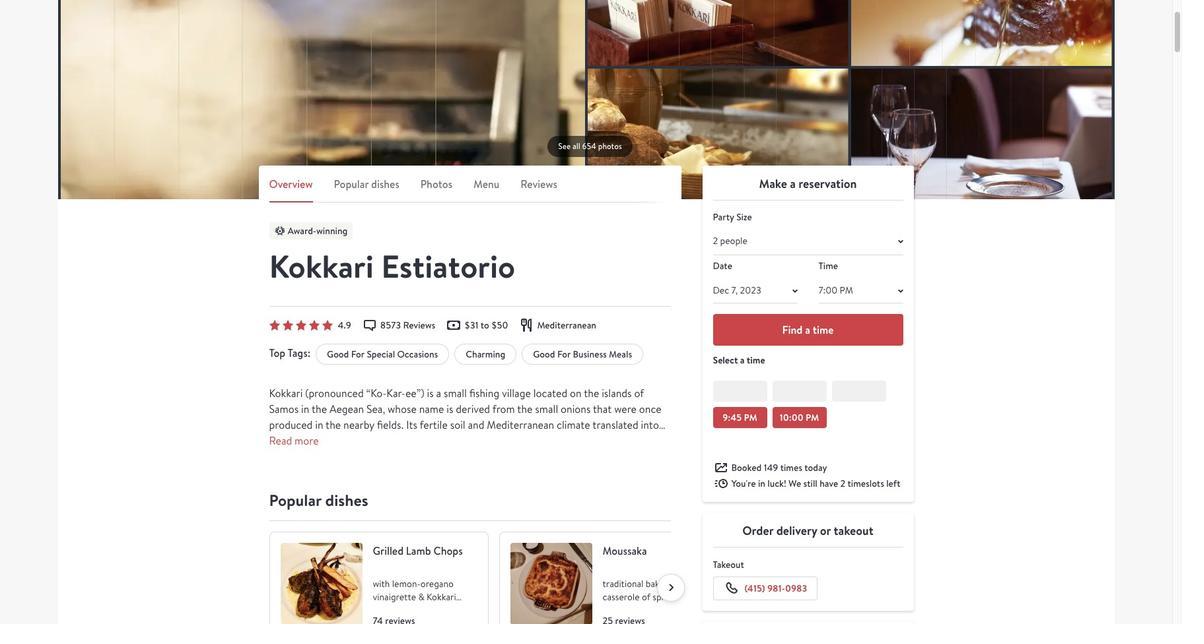Task type: locate. For each thing, give the bounding box(es) containing it.
the down dine
[[648, 514, 663, 528]]

takeout
[[834, 523, 874, 539]]

her,
[[628, 467, 646, 481]]

island
[[349, 482, 375, 496]]

1 celebration from the left
[[269, 498, 321, 512]]

photos
[[598, 141, 622, 152]]

celebration down elaborate at the bottom
[[564, 498, 615, 512]]

yogurt
[[603, 619, 630, 625]]

reviews right menu
[[521, 177, 558, 192]]

0 horizontal spatial dishes
[[325, 490, 368, 512]]

1 horizontal spatial you
[[630, 498, 646, 512]]

the down village
[[517, 403, 533, 417]]

981-
[[768, 582, 785, 596]]

popular up at
[[269, 490, 322, 512]]

lemon-
[[392, 579, 421, 591]]

$31
[[465, 320, 479, 332]]

the
[[584, 387, 599, 401], [312, 403, 327, 417], [517, 403, 533, 417], [326, 419, 341, 433], [314, 451, 330, 465], [403, 467, 418, 481], [476, 467, 492, 481], [577, 467, 592, 481], [331, 482, 347, 496], [434, 514, 450, 528], [648, 514, 663, 528]]

4.9 stars image
[[269, 320, 333, 331]]

fell
[[332, 467, 346, 481]]

1 horizontal spatial dishes
[[371, 177, 399, 192]]

read
[[269, 435, 292, 449]]

that
[[593, 403, 612, 417], [648, 435, 666, 449]]

8573 reviews
[[380, 320, 435, 332]]

1 horizontal spatial reviews
[[521, 177, 558, 192]]

seafood up young
[[503, 435, 539, 449]]

good for good for special occasions
[[327, 349, 349, 361]]

dishes down fell
[[325, 490, 368, 512]]

traditional
[[603, 579, 644, 591]]

an down produced
[[269, 435, 280, 449]]

time
[[813, 323, 834, 338], [747, 354, 765, 368]]

beef
[[611, 605, 629, 617]]

mediterranean
[[537, 320, 597, 332], [487, 419, 554, 433]]

in right fell
[[349, 467, 357, 481]]

of up 'eggplant'
[[642, 592, 651, 604]]

dishes left photos
[[371, 177, 399, 192]]

as right well
[[445, 435, 454, 449]]

located
[[534, 387, 568, 401]]

a right select
[[740, 354, 745, 368]]

lamb
[[680, 592, 700, 604]]

kokkari estiatorio
[[269, 245, 515, 289]]

time right select
[[747, 354, 765, 368]]

orion
[[269, 482, 296, 496]]

0 horizontal spatial estiatorio
[[317, 514, 361, 528]]

1 horizontal spatial love
[[594, 467, 613, 481]]

1 vertical spatial 2
[[841, 478, 846, 490]]

1 vertical spatial aegean
[[562, 514, 596, 528]]

0 vertical spatial reviews
[[521, 177, 558, 192]]

today,
[[383, 498, 412, 512]]

1 horizontal spatial is
[[427, 387, 434, 401]]

0 horizontal spatial on
[[364, 514, 375, 528]]

aegean down elaborate at the bottom
[[562, 514, 596, 528]]

8573
[[380, 320, 401, 332]]

2 good from the left
[[533, 349, 555, 361]]

mediterranean down the from
[[487, 419, 554, 433]]

1 vertical spatial mediterranean
[[487, 419, 554, 433]]

you up gods" at the bottom left of the page
[[456, 498, 472, 512]]

reviews right 8573
[[403, 320, 435, 332]]

man
[[545, 451, 565, 465]]

0 vertical spatial aegean
[[330, 403, 364, 417]]

1 vertical spatial popular
[[269, 490, 322, 512]]

on down love.
[[364, 514, 375, 528]]

the left nearby
[[326, 419, 341, 433]]

& left beef
[[603, 605, 609, 617]]

small up derived
[[444, 387, 467, 401]]

1 vertical spatial time
[[747, 354, 765, 368]]

0 horizontal spatial pm
[[744, 411, 758, 424]]

0 horizontal spatial popular
[[269, 490, 322, 512]]

estiatorio inside kokkari (pronounced "ko-kar-ee") is a small fishing village located on the islands of samos in the aegean sea, whose name is derived from the small onions that were once produced in the nearby fields.  its fertile soil and mediterranean climate translated into an abundance of fresh produce as well as treasured seafood and game.  legend tells that kokkari is the site where orion, a mighty hunter and a young man of gigantic stature and great beauty, fell in love with the daughter of the king of chios.  for the love of her, orion forged the island for wild game and seafood to prepare elaborate banquets in celebration of their love.  today, we hope you will enjoy your own celebration as you dine at kokkari estiatorio on food "fit for the gods" prepared with an aegean palate and the style of innovative california fare.
[[317, 514, 361, 528]]

tab list
[[269, 176, 671, 203]]

kokkari up great
[[269, 451, 303, 465]]

0 horizontal spatial that
[[593, 403, 612, 417]]

food
[[378, 514, 399, 528]]

popular up winning
[[334, 177, 369, 192]]

2 horizontal spatial pm
[[840, 285, 853, 297]]

luck!
[[768, 478, 787, 490]]

2
[[713, 235, 718, 247], [841, 478, 846, 490]]

that up 'translated' on the right of page
[[593, 403, 612, 417]]

of down hunter at the bottom of page
[[464, 467, 474, 481]]

estiatorio down 'their'
[[317, 514, 361, 528]]

& down lamb
[[698, 605, 704, 617]]

still
[[804, 478, 818, 490]]

1 horizontal spatial good
[[533, 349, 555, 361]]

good
[[327, 349, 349, 361], [533, 349, 555, 361]]

its
[[406, 419, 417, 433]]

is right ee")
[[427, 387, 434, 401]]

pm for 9:45 pm
[[744, 411, 758, 424]]

banquets
[[596, 482, 637, 496]]

2 horizontal spatial is
[[447, 403, 453, 417]]

0 horizontal spatial celebration
[[269, 498, 321, 512]]

0 vertical spatial small
[[444, 387, 467, 401]]

0 horizontal spatial an
[[269, 435, 280, 449]]

1 horizontal spatial pm
[[806, 411, 819, 424]]

1 horizontal spatial aegean
[[562, 514, 596, 528]]

grilled
[[373, 545, 404, 559]]

fresh
[[346, 435, 370, 449]]

for down we on the left
[[418, 514, 432, 528]]

2 vertical spatial is
[[305, 451, 312, 465]]

1 vertical spatial an
[[549, 514, 559, 528]]

of right king
[[516, 467, 525, 481]]

2 horizontal spatial &
[[698, 605, 704, 617]]

1 horizontal spatial popular
[[334, 177, 369, 192]]

and right stature at the right bottom of page
[[653, 451, 670, 465]]

2 vertical spatial with
[[373, 579, 390, 591]]

149
[[764, 462, 778, 474]]

1 vertical spatial reviews
[[403, 320, 435, 332]]

in left luck!
[[758, 478, 766, 490]]

select a time
[[713, 354, 765, 368]]

to inside kokkari (pronounced "ko-kar-ee") is a small fishing village located on the islands of samos in the aegean sea, whose name is derived from the small onions that were once produced in the nearby fields.  its fertile soil and mediterranean climate translated into an abundance of fresh produce as well as treasured seafood and game.  legend tells that kokkari is the site where orion, a mighty hunter and a young man of gigantic stature and great beauty, fell in love with the daughter of the king of chios.  for the love of her, orion forged the island for wild game and seafood to prepare elaborate banquets in celebration of their love.  today, we hope you will enjoy your own celebration as you dine at kokkari estiatorio on food "fit for the gods" prepared with an aegean palate and the style of innovative california fare.
[[499, 482, 509, 496]]

1 horizontal spatial time
[[813, 323, 834, 338]]

1 vertical spatial small
[[535, 403, 558, 417]]

0 vertical spatial to
[[481, 320, 489, 332]]

good down the 4.9
[[327, 349, 349, 361]]

on
[[570, 387, 582, 401], [364, 514, 375, 528]]

small
[[444, 387, 467, 401], [535, 403, 558, 417]]

make
[[759, 176, 787, 192]]

time inside button
[[813, 323, 834, 338]]

0 horizontal spatial you
[[456, 498, 472, 512]]

0 horizontal spatial is
[[305, 451, 312, 465]]

2 horizontal spatial as
[[618, 498, 627, 512]]

pm inside "link"
[[806, 411, 819, 424]]

see all 654 photos button
[[548, 136, 633, 157]]

2 right have
[[841, 478, 846, 490]]

0 horizontal spatial good
[[327, 349, 349, 361]]

a inside find a time button
[[805, 323, 811, 338]]

0983
[[785, 582, 808, 596]]

order delivery or takeout
[[743, 523, 874, 539]]

the down hope
[[434, 514, 450, 528]]

popular
[[334, 177, 369, 192], [269, 490, 322, 512]]

0 horizontal spatial small
[[444, 387, 467, 401]]

as left well
[[413, 435, 422, 449]]

good up located
[[533, 349, 555, 361]]

time right find
[[813, 323, 834, 338]]

0 vertical spatial seafood
[[503, 435, 539, 449]]

0 horizontal spatial aegean
[[330, 403, 364, 417]]

with down orion,
[[381, 467, 400, 481]]

the left the site
[[314, 451, 330, 465]]

1 you from the left
[[456, 498, 472, 512]]

spiced
[[653, 592, 678, 604]]

eggplant
[[632, 605, 667, 617]]

pm right 7:00
[[840, 285, 853, 297]]

pm right the 10:00
[[806, 411, 819, 424]]

1 horizontal spatial small
[[535, 403, 558, 417]]

all
[[573, 141, 581, 152]]

pm for 10:00 pm
[[806, 411, 819, 424]]

0 horizontal spatial time
[[747, 354, 765, 368]]

time for find a time
[[813, 323, 834, 338]]

1 horizontal spatial &
[[603, 605, 609, 617]]

0 vertical spatial popular
[[334, 177, 369, 192]]

with down your
[[526, 514, 546, 528]]

mediterranean up good for business meals at the bottom of page
[[537, 320, 597, 332]]

great
[[269, 467, 293, 481]]

tags:
[[288, 346, 311, 361]]

charming
[[466, 349, 506, 361]]

traditional baked casserole of spiced lamb & beef eggplant potato & yogurt béchamel
[[603, 579, 704, 625]]

kokkari inside with lemon-oregano vinaigrette & kokkari potatoes
[[427, 592, 456, 604]]

pm for 7:00 pm
[[840, 285, 853, 297]]

that down into
[[648, 435, 666, 449]]

(pronounced
[[305, 387, 364, 401]]

with up vinaigrette
[[373, 579, 390, 591]]

fields.
[[377, 419, 404, 433]]

to up enjoy
[[499, 482, 509, 496]]

as down banquets
[[618, 498, 627, 512]]

the up wild
[[403, 467, 418, 481]]

popular dishes down beauty,
[[269, 490, 368, 512]]

of up the site
[[334, 435, 344, 449]]

0 horizontal spatial seafood
[[461, 482, 497, 496]]

1 vertical spatial estiatorio
[[317, 514, 361, 528]]

1 vertical spatial seafood
[[461, 482, 497, 496]]

kokkari up samos
[[269, 387, 303, 401]]

popular dishes up winning
[[334, 177, 399, 192]]

small down located
[[535, 403, 558, 417]]

more
[[295, 435, 319, 449]]

with
[[381, 467, 400, 481], [526, 514, 546, 528], [373, 579, 390, 591]]

menu
[[474, 177, 500, 192]]

kokkari
[[269, 245, 374, 289], [269, 387, 303, 401], [269, 451, 303, 465], [281, 514, 314, 528], [427, 592, 456, 604]]

1 vertical spatial to
[[499, 482, 509, 496]]

1 horizontal spatial celebration
[[564, 498, 615, 512]]

1 vertical spatial that
[[648, 435, 666, 449]]

california
[[355, 530, 399, 544]]

0 vertical spatial estiatorio
[[381, 245, 515, 289]]

0 horizontal spatial as
[[413, 435, 422, 449]]

and up 'treasured'
[[468, 419, 485, 433]]

1 vertical spatial is
[[447, 403, 453, 417]]

good for business meals
[[533, 349, 632, 361]]

celebration down orion
[[269, 498, 321, 512]]

0 horizontal spatial 2
[[713, 235, 718, 247]]

0 vertical spatial on
[[570, 387, 582, 401]]

read more button
[[269, 435, 319, 449]]

you
[[456, 498, 472, 512], [630, 498, 646, 512]]

innovative
[[306, 530, 352, 544]]

game.
[[560, 435, 588, 449]]

estiatorio up the $31
[[381, 245, 515, 289]]

& down lemon-
[[418, 592, 425, 604]]

produced
[[269, 419, 313, 433]]

1 good from the left
[[327, 349, 349, 361]]

0 horizontal spatial &
[[418, 592, 425, 604]]

kar-
[[387, 387, 406, 401]]

is up soil
[[447, 403, 453, 417]]

a right find
[[805, 323, 811, 338]]

to right the $31
[[481, 320, 489, 332]]

0 vertical spatial time
[[813, 323, 834, 338]]

0 vertical spatial is
[[427, 387, 434, 401]]

moussaka image
[[510, 544, 592, 625]]

love down where
[[359, 467, 378, 481]]

an down the own
[[549, 514, 559, 528]]

aegean up nearby
[[330, 403, 364, 417]]

2 love from the left
[[594, 467, 613, 481]]

1 horizontal spatial to
[[499, 482, 509, 496]]

dine
[[649, 498, 668, 512]]

0 horizontal spatial love
[[359, 467, 378, 481]]

pm right 9:45
[[744, 411, 758, 424]]

you left dine
[[630, 498, 646, 512]]

is down abundance
[[305, 451, 312, 465]]

kokkari down oregano
[[427, 592, 456, 604]]

love down gigantic
[[594, 467, 613, 481]]

times
[[781, 462, 803, 474]]

of inside the traditional baked casserole of spiced lamb & beef eggplant potato & yogurt béchamel
[[642, 592, 651, 604]]

4.9
[[338, 320, 351, 332]]

into
[[641, 419, 659, 433]]

size
[[737, 211, 752, 223]]

2 left people
[[713, 235, 718, 247]]

whose
[[388, 403, 417, 417]]

award-
[[288, 225, 316, 237]]

on up onions
[[570, 387, 582, 401]]

0 vertical spatial popular dishes
[[334, 177, 399, 192]]

fertile
[[420, 419, 448, 433]]

the down the (pronounced
[[312, 403, 327, 417]]

0 vertical spatial that
[[593, 403, 612, 417]]

your
[[519, 498, 540, 512]]

0 horizontal spatial reviews
[[403, 320, 435, 332]]

grilled lamb chops image
[[280, 544, 362, 625]]

0 horizontal spatial to
[[481, 320, 489, 332]]

top
[[269, 346, 286, 361]]

1 horizontal spatial estiatorio
[[381, 245, 515, 289]]

seafood up will
[[461, 482, 497, 496]]

lamb
[[406, 545, 431, 559]]

you're in luck! we still have 2 timeslots left
[[732, 478, 901, 490]]

hunter
[[455, 451, 486, 465]]

& inside with lemon-oregano vinaigrette & kokkari potatoes
[[418, 592, 425, 604]]



Task type: vqa. For each thing, say whether or not it's contained in the screenshot.
food
yes



Task type: describe. For each thing, give the bounding box(es) containing it.
in up abundance
[[315, 419, 323, 433]]

a up king
[[507, 451, 512, 465]]

daughter
[[420, 467, 462, 481]]

kokkari up style
[[281, 514, 314, 528]]

2 people
[[713, 235, 748, 247]]

1 horizontal spatial on
[[570, 387, 582, 401]]

have
[[820, 478, 838, 490]]

1 horizontal spatial that
[[648, 435, 666, 449]]

left
[[887, 478, 901, 490]]

and up man
[[541, 435, 558, 449]]

mediterranean inside kokkari (pronounced "ko-kar-ee") is a small fishing village located on the islands of samos in the aegean sea, whose name is derived from the small onions that were once produced in the nearby fields.  its fertile soil and mediterranean climate translated into an abundance of fresh produce as well as treasured seafood and game.  legend tells that kokkari is the site where orion, a mighty hunter and a young man of gigantic stature and great beauty, fell in love with the daughter of the king of chios.  for the love of her, orion forged the island for wild game and seafood to prepare elaborate banquets in celebration of their love.  today, we hope you will enjoy your own celebration as you dine at kokkari estiatorio on food "fit for the gods" prepared with an aegean palate and the style of innovative california fare.
[[487, 419, 554, 433]]

0 vertical spatial with
[[381, 467, 400, 481]]

tab list containing overview
[[269, 176, 671, 203]]

find a time button
[[713, 315, 903, 346]]

0 vertical spatial 2
[[713, 235, 718, 247]]

1 horizontal spatial 2
[[841, 478, 846, 490]]

treasured
[[456, 435, 500, 449]]

and up hope
[[442, 482, 458, 496]]

$31 to $50
[[465, 320, 508, 332]]

of left the her,
[[616, 467, 626, 481]]

of up once
[[634, 387, 644, 401]]

find
[[782, 323, 803, 338]]

10:00 pm link
[[773, 407, 827, 428]]

good for special occasions link
[[316, 344, 449, 366]]

the up onions
[[584, 387, 599, 401]]

wild
[[393, 482, 412, 496]]

mighty
[[421, 451, 453, 465]]

award-winning
[[288, 225, 348, 237]]

in down the her,
[[640, 482, 648, 496]]

oregano
[[421, 579, 454, 591]]

party
[[713, 211, 734, 223]]

palate
[[599, 514, 627, 528]]

order
[[743, 523, 774, 539]]

1 vertical spatial dishes
[[325, 490, 368, 512]]

for left wild
[[377, 482, 391, 496]]

(415) 981-0983
[[745, 582, 808, 596]]

elaborate
[[550, 482, 593, 496]]

and up king
[[488, 451, 505, 465]]

1 horizontal spatial as
[[445, 435, 454, 449]]

will
[[475, 498, 490, 512]]

timeslots
[[848, 478, 884, 490]]

time for select a time
[[747, 354, 765, 368]]

potatoes
[[373, 605, 408, 617]]

top tags:
[[269, 346, 311, 361]]

"fit
[[401, 514, 416, 528]]

name
[[419, 403, 444, 417]]

of right style
[[293, 530, 303, 544]]

a right orion,
[[414, 451, 419, 465]]

see all 654 photos
[[558, 141, 622, 152]]

0 vertical spatial an
[[269, 435, 280, 449]]

gods"
[[452, 514, 480, 528]]

1 horizontal spatial seafood
[[503, 435, 539, 449]]

1 horizontal spatial an
[[549, 514, 559, 528]]

derived
[[456, 403, 490, 417]]

of left 'their'
[[323, 498, 333, 512]]

and right palate
[[629, 514, 646, 528]]

good for business meals link
[[522, 344, 643, 366]]

nearby
[[344, 419, 375, 433]]

with inside with lemon-oregano vinaigrette & kokkari potatoes
[[373, 579, 390, 591]]

2 celebration from the left
[[564, 498, 615, 512]]

prepared
[[483, 514, 524, 528]]

good for good for business meals
[[533, 349, 555, 361]]

9:45
[[723, 411, 742, 424]]

7:00 pm
[[819, 285, 853, 297]]

moussaka
[[603, 545, 647, 559]]

potato
[[669, 605, 696, 617]]

abundance
[[282, 435, 332, 449]]

the left king
[[476, 467, 492, 481]]

good for special occasions
[[327, 349, 438, 361]]

dec 7, 2023
[[713, 285, 762, 297]]

1 vertical spatial with
[[526, 514, 546, 528]]

a right the make at the right
[[790, 176, 796, 192]]

special
[[367, 349, 395, 361]]

popular inside tab list
[[334, 177, 369, 192]]

kokkari down the award-winning
[[269, 245, 374, 289]]

you're
[[732, 478, 756, 490]]

1 vertical spatial popular dishes
[[269, 490, 368, 512]]

winning
[[316, 225, 348, 237]]

2023
[[740, 285, 762, 297]]

prepare
[[512, 482, 547, 496]]

date
[[713, 261, 733, 272]]

(415)
[[745, 582, 765, 596]]

game
[[414, 482, 439, 496]]

0 vertical spatial dishes
[[371, 177, 399, 192]]

fishing
[[470, 387, 500, 401]]

their
[[336, 498, 357, 512]]

find a time
[[782, 323, 834, 338]]

for left special
[[351, 349, 365, 361]]

king
[[494, 467, 513, 481]]

7,
[[732, 285, 738, 297]]

a up name
[[436, 387, 441, 401]]

1 vertical spatial on
[[364, 514, 375, 528]]

style
[[269, 530, 291, 544]]

baked
[[646, 579, 670, 591]]

climate
[[557, 419, 590, 433]]

dec
[[713, 285, 729, 297]]

for left business
[[557, 349, 571, 361]]

0 vertical spatial mediterranean
[[537, 320, 597, 332]]

the down fell
[[331, 482, 347, 496]]

chios.
[[528, 467, 556, 481]]

10:00 pm
[[780, 411, 819, 424]]

béchamel
[[632, 619, 670, 625]]

2 you from the left
[[630, 498, 646, 512]]

forged
[[298, 482, 329, 496]]

in right samos
[[301, 403, 309, 417]]

dec 7, 2023 button
[[703, 272, 808, 310]]

1 love from the left
[[359, 467, 378, 481]]

translated
[[593, 419, 639, 433]]

meals
[[609, 349, 632, 361]]

orion,
[[382, 451, 411, 465]]

today
[[805, 462, 827, 474]]

photos
[[421, 177, 453, 192]]

party size
[[713, 211, 752, 223]]

from
[[493, 403, 515, 417]]

make a reservation
[[759, 176, 857, 192]]

the right for
[[577, 467, 592, 481]]

samos
[[269, 403, 299, 417]]

ee")
[[406, 387, 425, 401]]

654
[[582, 141, 596, 152]]

select
[[713, 354, 738, 368]]

of down game.
[[567, 451, 577, 465]]

read more
[[269, 435, 319, 449]]

where
[[351, 451, 379, 465]]

once
[[639, 403, 662, 417]]

7:00
[[819, 285, 838, 297]]



